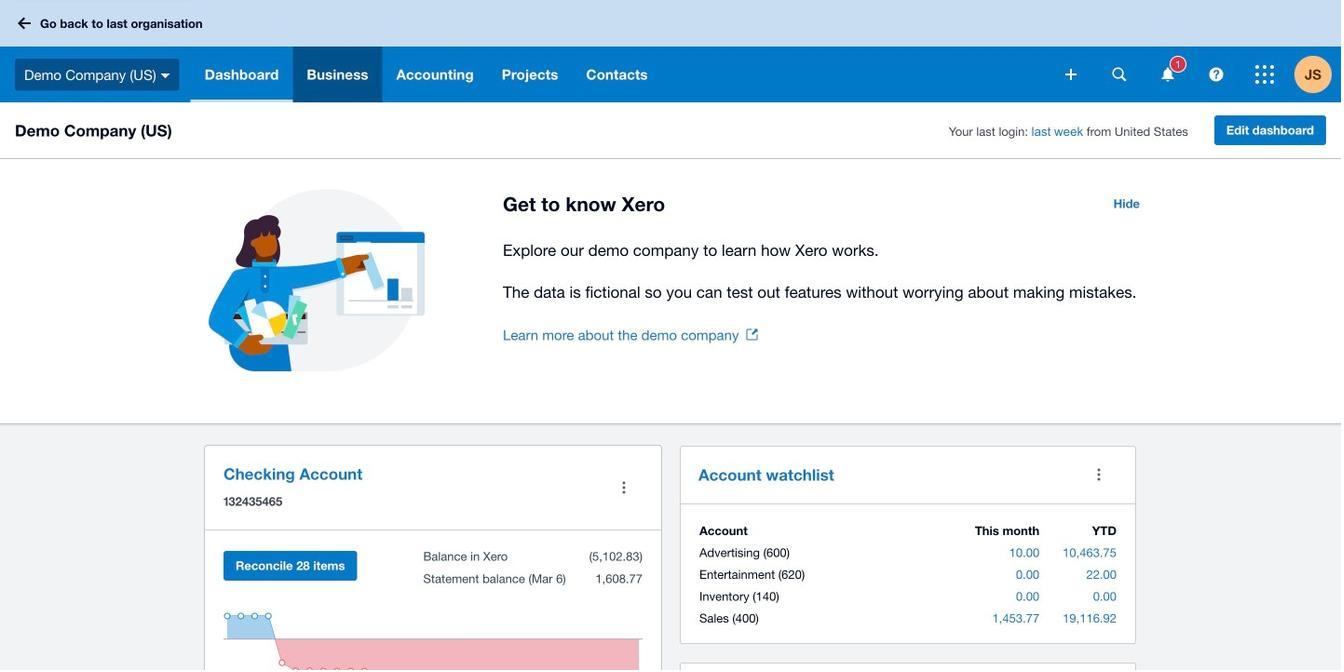 Task type: describe. For each thing, give the bounding box(es) containing it.
manage menu toggle image
[[606, 470, 643, 507]]

1 horizontal spatial svg image
[[1113, 68, 1127, 82]]

intro banner body element
[[503, 238, 1152, 306]]



Task type: locate. For each thing, give the bounding box(es) containing it.
banner
[[0, 0, 1342, 103]]

2 horizontal spatial svg image
[[1256, 65, 1275, 84]]

svg image
[[1256, 65, 1275, 84], [1113, 68, 1127, 82], [161, 73, 170, 78]]

svg image
[[18, 17, 31, 29], [1163, 68, 1175, 82], [1210, 68, 1224, 82], [1066, 69, 1077, 80]]

0 horizontal spatial svg image
[[161, 73, 170, 78]]



Task type: vqa. For each thing, say whether or not it's contained in the screenshot.
Accounts WatchList options "image"
no



